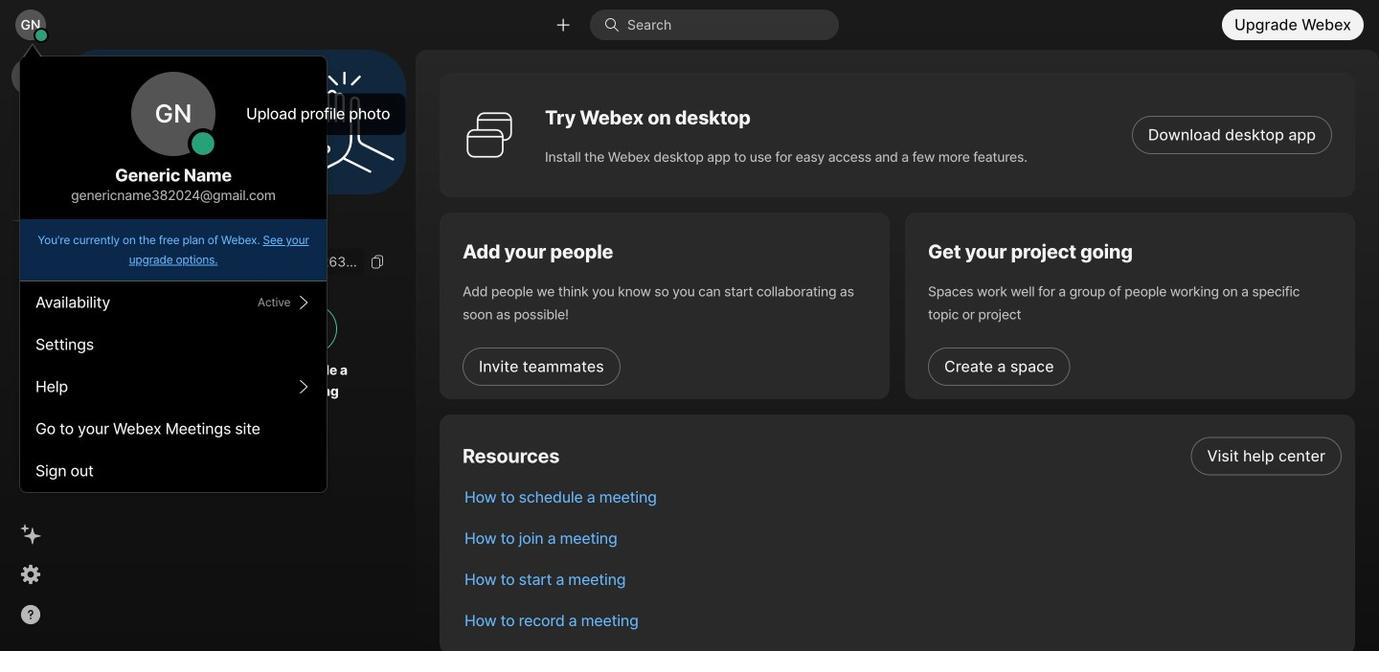 Task type: locate. For each thing, give the bounding box(es) containing it.
1 arrow right_16 image from the top
[[296, 295, 311, 310]]

4 list item from the top
[[449, 560, 1356, 601]]

list item
[[449, 436, 1356, 477], [449, 477, 1356, 518], [449, 518, 1356, 560], [449, 560, 1356, 601], [449, 601, 1356, 642]]

navigation
[[0, 50, 61, 652]]

arrow right_16 image
[[296, 295, 311, 310], [296, 379, 311, 395]]

sign out menu item
[[20, 450, 327, 493]]

1 vertical spatial arrow right_16 image
[[296, 379, 311, 395]]

None text field
[[77, 248, 364, 275]]

two hands high fiving image
[[287, 65, 401, 180]]

0 vertical spatial arrow right_16 image
[[296, 295, 311, 310]]

2 list item from the top
[[449, 477, 1356, 518]]

webex tab list
[[11, 57, 50, 264]]

5 list item from the top
[[449, 601, 1356, 642]]

1 list item from the top
[[449, 436, 1356, 477]]

2 arrow right_16 image from the top
[[296, 379, 311, 395]]

set status menu item
[[20, 282, 327, 324]]



Task type: describe. For each thing, give the bounding box(es) containing it.
settings menu item
[[20, 324, 327, 366]]

go to your webex meetings site menu item
[[20, 408, 327, 450]]

arrow right_16 image inside set status menu item
[[296, 295, 311, 310]]

profile settings menu menu bar
[[20, 282, 327, 493]]

3 list item from the top
[[449, 518, 1356, 560]]

help menu item
[[20, 366, 327, 408]]

arrow right_16 image inside help menu item
[[296, 379, 311, 395]]



Task type: vqa. For each thing, say whether or not it's contained in the screenshot.
cancel_16 icon
no



